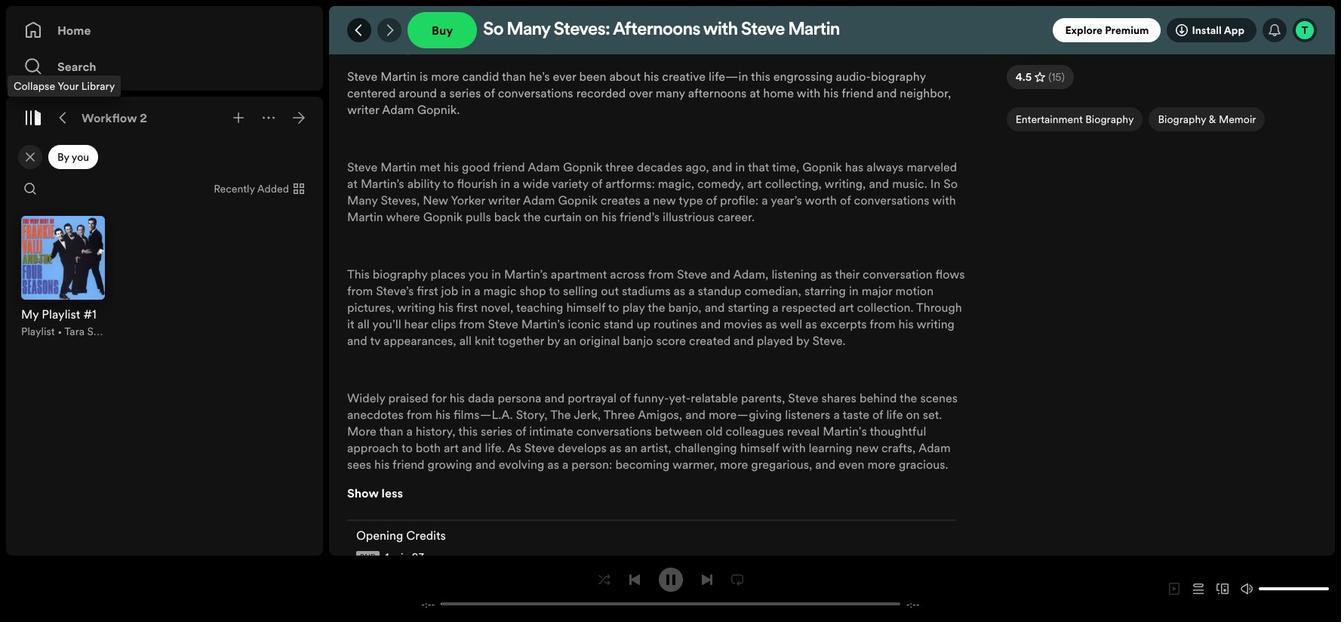 Task type: locate. For each thing, give the bounding box(es) containing it.
go back image
[[353, 24, 365, 36]]

2 horizontal spatial the
[[900, 390, 918, 406]]

by right clear filters "image"
[[57, 149, 69, 165]]

previous image
[[628, 573, 641, 585]]

1 vertical spatial you
[[468, 266, 489, 282]]

steve left ability in the left top of the page
[[347, 159, 378, 175]]

wide
[[523, 175, 549, 192]]

0 vertical spatial writer
[[347, 101, 379, 118]]

0 horizontal spatial this
[[458, 423, 478, 439]]

1 horizontal spatial this
[[751, 68, 771, 85]]

player controls element
[[405, 567, 937, 610]]

by right together
[[547, 332, 561, 349]]

4 - from the left
[[916, 598, 920, 610]]

1 vertical spatial so
[[944, 175, 958, 192]]

a
[[440, 85, 446, 101], [514, 175, 520, 192], [644, 192, 650, 208], [762, 192, 768, 208], [474, 282, 481, 299], [689, 282, 695, 299], [772, 299, 779, 316], [834, 406, 840, 423], [406, 423, 413, 439], [562, 456, 569, 473]]

1 horizontal spatial new
[[856, 439, 879, 456]]

dada
[[468, 390, 495, 406]]

writing
[[397, 299, 435, 316], [917, 316, 955, 332]]

0 horizontal spatial biography
[[373, 266, 428, 282]]

2 vertical spatial conversations
[[577, 423, 652, 439]]

1 horizontal spatial an
[[625, 439, 638, 456]]

workflow 2
[[82, 109, 147, 126]]

jerk,
[[574, 406, 601, 423]]

reveal
[[787, 423, 820, 439]]

writer inside steve martin met his good friend adam gopnik three decades ago, and in that time, gopnik has always marveled at martin's ability to flourish in a wide variety of artforms: magic, comedy, art collecting, writing, and music. in so many steves, new yorker writer adam gopnik creates a new type of profile: a year's worth of conversations with martin where gopnik pulls back the curtain on his friend's illustrious career.
[[488, 192, 520, 208]]

1 vertical spatial biography
[[373, 266, 428, 282]]

all left knit
[[460, 332, 472, 349]]

1 vertical spatial art
[[839, 299, 854, 316]]

search
[[57, 58, 96, 75]]

1 vertical spatial new
[[856, 439, 879, 456]]

0 horizontal spatial writing
[[397, 299, 435, 316]]

1 vertical spatial by
[[57, 149, 69, 165]]

afternoons
[[688, 85, 747, 101]]

steve up life—in at the right of the page
[[741, 21, 785, 39]]

1 vertical spatial friend
[[493, 159, 525, 175]]

novel,
[[481, 299, 514, 316]]

2 vertical spatial friend
[[393, 456, 425, 473]]

art inside this biography places you in martin's apartment across from steve and adam, listening as their conversation flows from steve's first job in a magic shop to selling out stadiums as a standup comedian, starring in major motion pictures, writing his first novel, teaching himself to play the banjo, and starting a respected art collection. through it all you'll hear clips from steve martin's iconic stand up routines and movies as well as excerpts from his writing and tv appearances, all knit together by an original banjo score created and played by steve.
[[839, 299, 854, 316]]

adam inside "steve martin is more candid than he's ever been about his creative life—in this engrossing audio-biography centered around a series of conversations recorded over many afternoons at home with his friend and neighbor, writer adam gopnik."
[[382, 101, 414, 118]]

scenes
[[921, 390, 958, 406]]

opening credits group
[[347, 521, 956, 601]]

0 horizontal spatial more
[[431, 68, 459, 85]]

on inside steve martin met his good friend adam gopnik three decades ago, and in that time, gopnik has always marveled at martin's ability to flourish in a wide variety of artforms: magic, comedy, art collecting, writing, and music. in so many steves, new yorker writer adam gopnik creates a new type of profile: a year's worth of conversations with martin where gopnik pulls back the curtain on his friend's illustrious career.
[[585, 208, 599, 225]]

steve inside steve martin met his good friend adam gopnik three decades ago, and in that time, gopnik has always marveled at martin's ability to flourish in a wide variety of artforms: magic, comedy, art collecting, writing, and music. in so many steves, new yorker writer adam gopnik creates a new type of profile: a year's worth of conversations with martin where gopnik pulls back the curtain on his friend's illustrious career.
[[347, 159, 378, 175]]

of down martin,
[[484, 85, 495, 101]]

of inside "steve martin is more candid than he's ever been about his creative life—in this engrossing audio-biography centered around a series of conversations recorded over many afternoons at home with his friend and neighbor, writer adam gopnik."
[[484, 85, 495, 101]]

from right the across
[[648, 266, 674, 282]]

by right narrated
[[399, 39, 412, 56]]

writer inside "steve martin is more candid than he's ever been about his creative life—in this engrossing audio-biography centered around a series of conversations recorded over many afternoons at home with his friend and neighbor, writer adam gopnik."
[[347, 101, 379, 118]]

0 vertical spatial martin's
[[361, 175, 404, 192]]

and right banjo,
[[705, 299, 725, 316]]

search in your library image
[[24, 183, 36, 195]]

1 vertical spatial this
[[458, 423, 478, 439]]

steve inside top bar and user menu element
[[741, 21, 785, 39]]

2 vertical spatial art
[[444, 439, 459, 456]]

in left the that
[[736, 159, 745, 175]]

2 -:-- from the left
[[906, 598, 920, 610]]

variety
[[552, 175, 589, 192]]

more right even
[[868, 456, 896, 473]]

ever
[[553, 68, 576, 85]]

0 vertical spatial on
[[585, 208, 599, 225]]

min right 4
[[1123, 15, 1141, 30]]

on
[[585, 208, 599, 225], [906, 406, 920, 423]]

0 vertical spatial min
[[1123, 15, 1141, 30]]

0 vertical spatial this
[[751, 68, 771, 85]]

1 vertical spatial conversations
[[854, 192, 930, 208]]

2 horizontal spatial more
[[868, 456, 896, 473]]

friend up less
[[393, 456, 425, 473]]

1 vertical spatial the
[[648, 299, 665, 316]]

2 biography from the left
[[1158, 112, 1207, 127]]

0 vertical spatial conversations
[[498, 85, 573, 101]]

you inside option
[[72, 149, 89, 165]]

show less button
[[347, 485, 403, 501]]

main element
[[6, 6, 323, 556]]

0 vertical spatial many
[[507, 21, 551, 39]]

many left steves,
[[347, 192, 378, 208]]

and left 'played'
[[734, 332, 754, 349]]

learning
[[809, 439, 853, 456]]

you right places
[[468, 266, 489, 282]]

writing up appearances, at bottom
[[397, 299, 435, 316]]

entertainment biography
[[1016, 112, 1134, 127]]

intimate
[[529, 423, 574, 439]]

adam right martin,
[[491, 39, 523, 56]]

by inside option
[[57, 149, 69, 165]]

as left the well
[[766, 316, 777, 332]]

-
[[422, 598, 425, 610], [431, 598, 435, 610], [906, 598, 910, 610], [916, 598, 920, 610]]

creates
[[601, 192, 641, 208]]

0 horizontal spatial art
[[444, 439, 459, 456]]

conversations down portrayal
[[577, 423, 652, 439]]

himself down more―giving
[[740, 439, 779, 456]]

buy
[[432, 22, 453, 39]]

1 horizontal spatial sec
[[1159, 15, 1175, 30]]

0 horizontal spatial so
[[483, 21, 504, 39]]

writer left around
[[347, 101, 379, 118]]

friend inside steve martin met his good friend adam gopnik three decades ago, and in that time, gopnik has always marveled at martin's ability to flourish in a wide variety of artforms: magic, comedy, art collecting, writing, and music. in so many steves, new yorker writer adam gopnik creates a new type of profile: a year's worth of conversations with martin where gopnik pulls back the curtain on his friend's illustrious career.
[[493, 159, 525, 175]]

from up 'both'
[[407, 406, 432, 423]]

martin inside top bar and user menu element
[[789, 21, 840, 39]]

than left he's
[[502, 68, 526, 85]]

about
[[610, 68, 641, 85]]

your
[[58, 79, 79, 94]]

clear filters image
[[24, 151, 36, 163]]

1 vertical spatial than
[[379, 423, 403, 439]]

in right job
[[461, 282, 471, 299]]

you'll
[[372, 316, 401, 332]]

and left tv
[[347, 332, 367, 349]]

steves,
[[381, 192, 420, 208]]

0 vertical spatial friend
[[842, 85, 874, 101]]

collapse your library
[[14, 79, 115, 94]]

and inside "steve martin is more candid than he's ever been about his creative life—in this engrossing audio-biography centered around a series of conversations recorded over many afternoons at home with his friend and neighbor, writer adam gopnik."
[[877, 85, 897, 101]]

sec inside opening credits group
[[427, 550, 444, 565]]

0 horizontal spatial by
[[547, 332, 561, 349]]

magic
[[484, 282, 517, 299]]

writer left wide
[[488, 192, 520, 208]]

conversations inside steve martin met his good friend adam gopnik three decades ago, and in that time, gopnik has always marveled at martin's ability to flourish in a wide variety of artforms: magic, comedy, art collecting, writing, and music. in so many steves, new yorker writer adam gopnik creates a new type of profile: a year's worth of conversations with martin where gopnik pulls back the curtain on his friend's illustrious career.
[[854, 192, 930, 208]]

1 horizontal spatial biography
[[871, 68, 926, 85]]

0 vertical spatial than
[[502, 68, 526, 85]]

0 horizontal spatial himself
[[566, 299, 606, 316]]

1 vertical spatial sec
[[427, 550, 444, 565]]

0 vertical spatial himself
[[566, 299, 606, 316]]

credits
[[406, 527, 446, 544]]

0 vertical spatial so
[[483, 21, 504, 39]]

himself inside widely praised for his dada persona and portrayal of funny-yet-relatable parents, steve shares behind the scenes anecdotes from his films―l.a. story, the jerk, three amigos, and more―giving listeners a taste of life on set. more than a history, this series of intimate conversations between old colleagues reveal martin's thoughtful approach to both art and life. as steve develops as an artist, challenging himself with learning new crafts, adam sees his friend growing and evolving as a person: becoming warmer, more gregarious, and even more gracious.
[[740, 439, 779, 456]]

1 vertical spatial series
[[481, 423, 512, 439]]

0 vertical spatial new
[[653, 192, 676, 208]]

martin's inside steve martin met his good friend adam gopnik three decades ago, and in that time, gopnik has always marveled at martin's ability to flourish in a wide variety of artforms: magic, comedy, art collecting, writing, and music. in so many steves, new yorker writer adam gopnik creates a new type of profile: a year's worth of conversations with martin where gopnik pulls back the curtain on his friend's illustrious career.
[[361, 175, 404, 192]]

and left even
[[816, 456, 836, 473]]

1 horizontal spatial so
[[944, 175, 958, 192]]

this inside "steve martin is more candid than he's ever been about his creative life—in this engrossing audio-biography centered around a series of conversations recorded over many afternoons at home with his friend and neighbor, writer adam gopnik."
[[751, 68, 771, 85]]

martin left is
[[381, 68, 417, 85]]

to inside steve martin met his good friend adam gopnik three decades ago, and in that time, gopnik has always marveled at martin's ability to flourish in a wide variety of artforms: magic, comedy, art collecting, writing, and music. in so many steves, new yorker writer adam gopnik creates a new type of profile: a year's worth of conversations with martin where gopnik pulls back the curtain on his friend's illustrious career.
[[443, 175, 454, 192]]

2 :- from the left
[[910, 598, 916, 610]]

sec for 1 min 23 sec
[[427, 550, 444, 565]]

sec right 23
[[427, 550, 444, 565]]

over
[[629, 85, 653, 101]]

art right 'both'
[[444, 439, 459, 456]]

an
[[564, 332, 577, 349], [625, 439, 638, 456]]

0 vertical spatial series
[[450, 85, 481, 101]]

2 horizontal spatial conversations
[[854, 192, 930, 208]]

many
[[507, 21, 551, 39], [347, 192, 378, 208]]

martin up engrossing
[[789, 21, 840, 39]]

None search field
[[18, 177, 42, 201]]

1 horizontal spatial min
[[1123, 15, 1141, 30]]

1 vertical spatial at
[[347, 175, 358, 192]]

series down 'dada' on the bottom left
[[481, 423, 512, 439]]

added
[[257, 181, 289, 196]]

premium
[[1105, 23, 1149, 38]]

a left the standup
[[689, 282, 695, 299]]

many inside top bar and user menu element
[[507, 21, 551, 39]]

writing down motion
[[917, 316, 955, 332]]

0 horizontal spatial sec
[[427, 550, 444, 565]]

2 vertical spatial the
[[900, 390, 918, 406]]

with down marveled on the right top of the page
[[932, 192, 956, 208]]

By you checkbox
[[48, 145, 98, 169]]

top bar and user menu element
[[329, 6, 1335, 54]]

his right for
[[450, 390, 465, 406]]

entertainment
[[1016, 112, 1083, 127]]

1 vertical spatial many
[[347, 192, 378, 208]]

1 vertical spatial writer
[[488, 192, 520, 208]]

0 horizontal spatial by
[[57, 149, 69, 165]]

shop
[[520, 282, 546, 299]]

1 vertical spatial martin's
[[504, 266, 548, 282]]

you down workflow
[[72, 149, 89, 165]]

martin inside "steve martin is more candid than he's ever been about his creative life—in this engrossing audio-biography centered around a series of conversations recorded over many afternoons at home with his friend and neighbor, writer adam gopnik."
[[381, 68, 417, 85]]

buy button
[[408, 12, 477, 48]]

many inside steve martin met his good friend adam gopnik three decades ago, and in that time, gopnik has always marveled at martin's ability to flourish in a wide variety of artforms: magic, comedy, art collecting, writing, and music. in so many steves, new yorker writer adam gopnik creates a new type of profile: a year's worth of conversations with martin where gopnik pulls back the curtain on his friend's illustrious career.
[[347, 192, 378, 208]]

new left "type"
[[653, 192, 676, 208]]

friend right good
[[493, 159, 525, 175]]

price:
[[433, 5, 464, 21]]

standup
[[698, 282, 742, 299]]

as
[[821, 266, 832, 282], [674, 282, 686, 299], [766, 316, 777, 332], [806, 316, 817, 332], [610, 439, 622, 456], [548, 456, 559, 473]]

collapse
[[14, 79, 55, 94]]

2 - from the left
[[431, 598, 435, 610]]

0 horizontal spatial :-
[[425, 598, 431, 610]]

a inside "steve martin is more candid than he's ever been about his creative life—in this engrossing audio-biography centered around a series of conversations recorded over many afternoons at home with his friend and neighbor, writer adam gopnik."
[[440, 85, 446, 101]]

steve inside "steve martin is more candid than he's ever been about his creative life—in this engrossing audio-biography centered around a series of conversations recorded over many afternoons at home with his friend and neighbor, writer adam gopnik."
[[347, 68, 378, 85]]

parents,
[[741, 390, 785, 406]]

this biography places you in martin's apartment across from steve and adam, listening as their conversation flows from steve's first job in a magic shop to selling out stadiums as a standup comedian, starring in major motion pictures, writing his first novel, teaching himself to play the banjo, and starting a respected art collection. through it all you'll hear clips from steve martin's iconic stand up routines and movies as well as excerpts from his writing and tv appearances, all knit together by an original banjo score created and played by steve.
[[347, 266, 965, 349]]

illustrious
[[663, 208, 715, 225]]

disable repeat image
[[731, 573, 743, 585]]

you inside this biography places you in martin's apartment across from steve and adam, listening as their conversation flows from steve's first job in a magic shop to selling out stadiums as a standup comedian, starring in major motion pictures, writing his first novel, teaching himself to play the banjo, and starting a respected art collection. through it all you'll hear clips from steve martin's iconic stand up routines and movies as well as excerpts from his writing and tv appearances, all knit together by an original banjo score created and played by steve.
[[468, 266, 489, 282]]

martin's up where
[[361, 175, 404, 192]]

steve down narrated
[[347, 68, 378, 85]]

1 horizontal spatial writing
[[917, 316, 955, 332]]

martin's down shop on the top left
[[521, 316, 565, 332]]

0 horizontal spatial friend
[[393, 456, 425, 473]]

from down major in the top of the page
[[870, 316, 896, 332]]

entertainment biography link
[[1007, 107, 1143, 137]]

the left set.
[[900, 390, 918, 406]]

0 horizontal spatial on
[[585, 208, 599, 225]]

set.
[[923, 406, 942, 423]]

at inside "steve martin is more candid than he's ever been about his creative life—in this engrossing audio-biography centered around a series of conversations recorded over many afternoons at home with his friend and neighbor, writer adam gopnik."
[[750, 85, 760, 101]]

1 horizontal spatial :-
[[910, 598, 916, 610]]

profile:
[[720, 192, 759, 208]]

a left the well
[[772, 299, 779, 316]]

conversations left been
[[498, 85, 573, 101]]

original
[[580, 332, 620, 349]]

himself down apartment
[[566, 299, 606, 316]]

group containing playlist
[[12, 207, 114, 348]]

1 horizontal spatial -:--
[[906, 598, 920, 610]]

conversations down always
[[854, 192, 930, 208]]

1 horizontal spatial himself
[[740, 439, 779, 456]]

0 horizontal spatial many
[[347, 192, 378, 208]]

min inside opening credits group
[[392, 550, 409, 565]]

1 horizontal spatial at
[[750, 85, 760, 101]]

friend inside "steve martin is more candid than he's ever been about his creative life—in this engrossing audio-biography centered around a series of conversations recorded over many afternoons at home with his friend and neighbor, writer adam gopnik."
[[842, 85, 874, 101]]

-:--
[[422, 598, 435, 610], [906, 598, 920, 610]]

of left life on the bottom right
[[873, 406, 884, 423]]

and left adam,
[[711, 266, 731, 282]]

1 vertical spatial himself
[[740, 439, 779, 456]]

with inside top bar and user menu element
[[704, 21, 738, 39]]

steve down magic
[[488, 316, 518, 332]]

2 by from the left
[[796, 332, 810, 349]]

than inside "steve martin is more candid than he's ever been about his creative life—in this engrossing audio-biography centered around a series of conversations recorded over many afternoons at home with his friend and neighbor, writer adam gopnik."
[[502, 68, 526, 85]]

becoming
[[616, 456, 670, 473]]

1 horizontal spatial writer
[[488, 192, 520, 208]]

group
[[12, 207, 114, 348]]

t button
[[1293, 18, 1317, 42]]

across
[[610, 266, 645, 282]]

enable shuffle image
[[598, 573, 610, 585]]

by
[[547, 332, 561, 349], [796, 332, 810, 349]]

this
[[751, 68, 771, 85], [458, 423, 478, 439]]

conversations inside "steve martin is more candid than he's ever been about his creative life—in this engrossing audio-biography centered around a series of conversations recorded over many afternoons at home with his friend and neighbor, writer adam gopnik."
[[498, 85, 573, 101]]

0 vertical spatial by
[[399, 39, 412, 56]]

0 vertical spatial biography
[[871, 68, 926, 85]]

an inside widely praised for his dada persona and portrayal of funny-yet-relatable parents, steve shares behind the scenes anecdotes from his films―l.a. story, the jerk, three amigos, and more―giving listeners a taste of life on set. more than a history, this series of intimate conversations between old colleagues reveal martin's thoughtful approach to both art and life. as steve develops as an artist, challenging himself with learning new crafts, adam sees his friend growing and evolving as a person: becoming warmer, more gregarious, and even more gracious.
[[625, 439, 638, 456]]

sec right 59
[[1159, 15, 1175, 30]]

an left original
[[564, 332, 577, 349]]

0 horizontal spatial than
[[379, 423, 403, 439]]

0 horizontal spatial the
[[523, 208, 541, 225]]

gopnik left creates
[[558, 192, 598, 208]]

0 horizontal spatial all
[[357, 316, 370, 332]]

1 vertical spatial min
[[392, 550, 409, 565]]

biography inside checkbox
[[1158, 112, 1207, 127]]

afternoons
[[613, 21, 701, 39]]

0 horizontal spatial writer
[[347, 101, 379, 118]]

all right the it
[[357, 316, 370, 332]]

even
[[839, 456, 865, 473]]

0 horizontal spatial min
[[392, 550, 409, 565]]

and right ago,
[[712, 159, 733, 175]]

on right life on the bottom right
[[906, 406, 920, 423]]

than inside widely praised for his dada persona and portrayal of funny-yet-relatable parents, steve shares behind the scenes anecdotes from his films―l.a. story, the jerk, three amigos, and more―giving listeners a taste of life on set. more than a history, this series of intimate conversations between old colleagues reveal martin's thoughtful approach to both art and life. as steve develops as an artist, challenging himself with learning new crafts, adam sees his friend growing and evolving as a person: becoming warmer, more gregarious, and even more gracious.
[[379, 423, 403, 439]]

0 vertical spatial art
[[747, 175, 762, 192]]

art down their
[[839, 299, 854, 316]]

art inside steve martin met his good friend adam gopnik three decades ago, and in that time, gopnik has always marveled at martin's ability to flourish in a wide variety of artforms: magic, comedy, art collecting, writing, and music. in so many steves, new yorker writer adam gopnik creates a new type of profile: a year's worth of conversations with martin where gopnik pulls back the curtain on his friend's illustrious career.
[[747, 175, 762, 192]]

0 vertical spatial at
[[750, 85, 760, 101]]

more down old
[[720, 456, 748, 473]]

centered
[[347, 85, 396, 101]]

this left life. on the left bottom of page
[[458, 423, 478, 439]]

1 biography from the left
[[1086, 112, 1134, 127]]

writing,
[[825, 175, 866, 192]]

his right home
[[824, 85, 839, 101]]

1 vertical spatial on
[[906, 406, 920, 423]]

0 vertical spatial sec
[[1159, 15, 1175, 30]]

iconic
[[568, 316, 601, 332]]

and right audio- at the top right
[[877, 85, 897, 101]]

history,
[[416, 423, 456, 439]]

1 horizontal spatial biography
[[1158, 112, 1207, 127]]

1 horizontal spatial you
[[468, 266, 489, 282]]

0 horizontal spatial at
[[347, 175, 358, 192]]

gopnik left three in the left top of the page
[[563, 159, 603, 175]]

0 horizontal spatial you
[[72, 149, 89, 165]]

decades
[[637, 159, 683, 175]]

0 vertical spatial you
[[72, 149, 89, 165]]

0 horizontal spatial conversations
[[498, 85, 573, 101]]

martin's
[[361, 175, 404, 192], [504, 266, 548, 282], [521, 316, 565, 332]]

flourish
[[457, 175, 498, 192]]

biography
[[1086, 112, 1134, 127], [1158, 112, 1207, 127]]

the right 'play'
[[648, 299, 665, 316]]

in left major in the top of the page
[[849, 282, 859, 299]]

min for 1
[[392, 550, 409, 565]]

1 horizontal spatial friend
[[493, 159, 525, 175]]

explore premium button
[[1053, 18, 1161, 42]]

collapse your library tooltip
[[14, 79, 115, 94]]

1 horizontal spatial art
[[747, 175, 762, 192]]

in right the flourish
[[501, 175, 510, 192]]

sec
[[1159, 15, 1175, 30], [427, 550, 444, 565]]

1 - from the left
[[422, 598, 425, 610]]

from inside widely praised for his dada persona and portrayal of funny-yet-relatable parents, steve shares behind the scenes anecdotes from his films―l.a. story, the jerk, three amigos, and more―giving listeners a taste of life on set. more than a history, this series of intimate conversations between old colleagues reveal martin's thoughtful approach to both art and life. as steve develops as an artist, challenging himself with learning new crafts, adam sees his friend growing and evolving as a person: becoming warmer, more gregarious, and even more gracious.
[[407, 406, 432, 423]]

1 horizontal spatial by
[[796, 332, 810, 349]]

1 horizontal spatial the
[[648, 299, 665, 316]]

1 horizontal spatial conversations
[[577, 423, 652, 439]]

friend right engrossing
[[842, 85, 874, 101]]

playlist •
[[21, 324, 64, 339]]

3 - from the left
[[906, 598, 910, 610]]

2 horizontal spatial friend
[[842, 85, 874, 101]]

to right met
[[443, 175, 454, 192]]

tv
[[370, 332, 381, 349]]

art
[[747, 175, 762, 192], [839, 299, 854, 316], [444, 439, 459, 456]]

an left artist,
[[625, 439, 638, 456]]

1 horizontal spatial by
[[399, 39, 412, 56]]

install
[[1192, 23, 1222, 38]]

1 :- from the left
[[425, 598, 431, 610]]

pulls
[[466, 208, 491, 225]]

15
[[1052, 69, 1062, 85]]

ago,
[[686, 159, 709, 175]]

to left 'both'
[[402, 439, 413, 456]]

$32.00
[[467, 5, 507, 21]]

life
[[887, 406, 903, 423]]

•
[[57, 324, 62, 339]]

first right clips
[[457, 299, 478, 316]]

with right home
[[797, 85, 821, 101]]

his up 'both'
[[436, 406, 451, 423]]

good
[[462, 159, 490, 175]]

0 vertical spatial an
[[564, 332, 577, 349]]

1 horizontal spatial many
[[507, 21, 551, 39]]

1 horizontal spatial than
[[502, 68, 526, 85]]

many right $32.00
[[507, 21, 551, 39]]

and up challenging
[[686, 406, 706, 423]]

1 by from the left
[[547, 332, 561, 349]]

0 horizontal spatial an
[[564, 332, 577, 349]]

this right life—in at the right of the page
[[751, 68, 771, 85]]

starting
[[728, 299, 769, 316]]

1 horizontal spatial on
[[906, 406, 920, 423]]

crafts,
[[882, 439, 916, 456]]

paid element
[[356, 551, 379, 563]]

the
[[551, 406, 571, 423]]

motion
[[896, 282, 934, 299]]



Task type: describe. For each thing, give the bounding box(es) containing it.
artforms:
[[606, 175, 655, 192]]

home link
[[24, 15, 305, 45]]

as left their
[[821, 266, 832, 282]]

sec for 4 min 59 sec
[[1159, 15, 1175, 30]]

sample
[[1077, 18, 1104, 27]]

widely
[[347, 390, 385, 406]]

audio-
[[836, 68, 871, 85]]

as right stadiums
[[674, 282, 686, 299]]

curtain
[[544, 208, 582, 225]]

recently
[[214, 181, 255, 196]]

widely praised for his dada persona and portrayal of funny-yet-relatable parents, steve shares behind the scenes anecdotes from his films―l.a. story, the jerk, three amigos, and more―giving listeners a taste of life on set. more than a history, this series of intimate conversations between old colleagues reveal martin's thoughtful approach to both art and life. as steve develops as an artist, challenging himself with learning new crafts, adam sees his friend growing and evolving as a person: becoming warmer, more gregarious, and even more gracious.
[[347, 390, 958, 473]]

a left taste
[[834, 406, 840, 423]]

old
[[706, 423, 723, 439]]

taste
[[843, 406, 870, 423]]

Disable repeat checkbox
[[725, 567, 749, 591]]

gopnik.
[[417, 101, 460, 118]]

as right the well
[[806, 316, 817, 332]]

comedy,
[[698, 175, 744, 192]]

series inside "steve martin is more candid than he's ever been about his creative life—in this engrossing audio-biography centered around a series of conversations recorded over many afternoons at home with his friend and neighbor, writer adam gopnik."
[[450, 85, 481, 101]]

adam,
[[733, 266, 769, 282]]

and left as
[[476, 456, 496, 473]]

he's
[[529, 68, 550, 85]]

explore
[[1066, 23, 1103, 38]]

between
[[655, 423, 703, 439]]

recommended
[[347, 5, 430, 21]]

at inside steve martin met his good friend adam gopnik three decades ago, and in that time, gopnik has always marveled at martin's ability to flourish in a wide variety of artforms: magic, comedy, art collecting, writing, and music. in so many steves, new yorker writer adam gopnik creates a new type of profile: a year's worth of conversations with martin where gopnik pulls back the curtain on his friend's illustrious career.
[[347, 175, 358, 192]]

0 horizontal spatial first
[[417, 282, 438, 299]]

person:
[[572, 456, 613, 473]]

praised
[[388, 390, 429, 406]]

group inside main element
[[12, 207, 114, 348]]

volume high image
[[1241, 583, 1253, 595]]

(
[[1049, 69, 1052, 85]]

played
[[757, 332, 793, 349]]

a left year's
[[762, 192, 768, 208]]

app
[[1224, 23, 1245, 38]]

so many steves image
[[1016, 0, 1064, 38]]

1 -:-- from the left
[[422, 598, 435, 610]]

steve martin is more candid than he's ever been about his creative life—in this engrossing audio-biography centered around a series of conversations recorded over many afternoons at home with his friend and neighbor, writer adam gopnik.
[[347, 68, 952, 118]]

recommended price: $32.00
[[347, 5, 507, 21]]

life.
[[485, 439, 505, 456]]

martin left where
[[347, 208, 383, 225]]

martin left met
[[381, 159, 417, 175]]

of right the worth
[[840, 192, 851, 208]]

colleagues
[[726, 423, 784, 439]]

this inside widely praised for his dada persona and portrayal of funny-yet-relatable parents, steve shares behind the scenes anecdotes from his films―l.a. story, the jerk, three amigos, and more―giving listeners a taste of life on set. more than a history, this series of intimate conversations between old colleagues reveal martin's thoughtful approach to both art and life. as steve develops as an artist, challenging himself with learning new crafts, adam sees his friend growing and evolving as a person: becoming warmer, more gregarious, and even more gracious.
[[458, 423, 478, 439]]

conversations inside widely praised for his dada persona and portrayal of funny-yet-relatable parents, steve shares behind the scenes anecdotes from his films―l.a. story, the jerk, three amigos, and more―giving listeners a taste of life on set. more than a history, this series of intimate conversations between old colleagues reveal martin's thoughtful approach to both art and life. as steve develops as an artist, challenging himself with learning new crafts, adam sees his friend growing and evolving as a person: becoming warmer, more gregarious, and even more gracious.
[[577, 423, 652, 439]]

gopnik up he's
[[526, 39, 566, 56]]

explore premium
[[1066, 23, 1149, 38]]

new inside steve martin met his good friend adam gopnik three decades ago, and in that time, gopnik has always marveled at martin's ability to flourish in a wide variety of artforms: magic, comedy, art collecting, writing, and music. in so many steves, new yorker writer adam gopnik creates a new type of profile: a year's worth of conversations with martin where gopnik pulls back the curtain on his friend's illustrious career.
[[653, 192, 676, 208]]

biography inside "steve martin is more candid than he's ever been about his creative life—in this engrossing audio-biography centered around a series of conversations recorded over many afternoons at home with his friend and neighbor, writer adam gopnik."
[[871, 68, 926, 85]]

knit
[[475, 332, 495, 349]]

gopnik left the pulls
[[423, 208, 463, 225]]

next image
[[701, 573, 713, 585]]

so inside steve martin met his good friend adam gopnik three decades ago, and in that time, gopnik has always marveled at martin's ability to flourish in a wide variety of artforms: magic, comedy, art collecting, writing, and music. in so many steves, new yorker writer adam gopnik creates a new type of profile: a year's worth of conversations with martin where gopnik pulls back the curtain on his friend's illustrious career.
[[944, 175, 958, 192]]

steve down "buy"
[[415, 39, 446, 56]]

series inside widely praised for his dada persona and portrayal of funny-yet-relatable parents, steve shares behind the scenes anecdotes from his films―l.a. story, the jerk, three amigos, and more―giving listeners a taste of life on set. more than a history, this series of intimate conversations between old colleagues reveal martin's thoughtful approach to both art and life. as steve develops as an artist, challenging himself with learning new crafts, adam sees his friend growing and evolving as a person: becoming warmer, more gregarious, and even more gracious.
[[481, 423, 512, 439]]

a left 'both'
[[406, 423, 413, 439]]

steve up the "reveal"
[[788, 390, 819, 406]]

from up the it
[[347, 282, 373, 299]]

excerpts
[[820, 316, 867, 332]]

magic,
[[658, 175, 695, 192]]

biography & memoir
[[1158, 112, 1257, 127]]

selling
[[563, 282, 598, 299]]

from right clips
[[459, 316, 485, 332]]

martin,
[[449, 39, 488, 56]]

so many steves: afternoons with steve martin
[[483, 21, 840, 39]]

what's new image
[[1269, 24, 1281, 36]]

a left the person:
[[562, 456, 569, 473]]

conversation
[[863, 266, 933, 282]]

teaching
[[516, 299, 563, 316]]

steve up banjo,
[[677, 266, 707, 282]]

go forward image
[[384, 24, 396, 36]]

stadiums
[[622, 282, 671, 299]]

59
[[1143, 15, 1156, 30]]

career.
[[718, 208, 755, 225]]

Entertainment Biography checkbox
[[1007, 107, 1143, 131]]

collecting,
[[765, 175, 822, 192]]

artist,
[[641, 439, 672, 456]]

the inside this biography places you in martin's apartment across from steve and adam, listening as their conversation flows from steve's first job in a magic shop to selling out stadiums as a standup comedian, starring in major motion pictures, writing his first novel, teaching himself to play the banjo, and starting a respected art collection. through it all you'll hear clips from steve martin's iconic stand up routines and movies as well as excerpts from his writing and tv appearances, all knit together by an original banjo score created and played by steve.
[[648, 299, 665, 316]]

steve right as
[[524, 439, 555, 456]]

home
[[57, 22, 91, 39]]

1 horizontal spatial all
[[460, 332, 472, 349]]

of right "type"
[[706, 192, 717, 208]]

biography inside this biography places you in martin's apartment across from steve and adam, listening as their conversation flows from steve's first job in a magic shop to selling out stadiums as a standup comedian, starring in major motion pictures, writing his first novel, teaching himself to play the banjo, and starting a respected art collection. through it all you'll hear clips from steve martin's iconic stand up routines and movies as well as excerpts from his writing and tv appearances, all knit together by an original banjo score created and played by steve.
[[373, 266, 428, 282]]

adam up curtain
[[528, 159, 560, 175]]

films―l.a.
[[454, 406, 513, 423]]

2 vertical spatial martin's
[[521, 316, 565, 332]]

min for 4
[[1123, 15, 1141, 30]]

in up the novel,
[[492, 266, 501, 282]]

1 horizontal spatial more
[[720, 456, 748, 473]]

art inside widely praised for his dada persona and portrayal of funny-yet-relatable parents, steve shares behind the scenes anecdotes from his films―l.a. story, the jerk, three amigos, and more―giving listeners a taste of life on set. more than a history, this series of intimate conversations between old colleagues reveal martin's thoughtful approach to both art and life. as steve develops as an artist, challenging himself with learning new crafts, adam sees his friend growing and evolving as a person: becoming warmer, more gregarious, and even more gracious.
[[444, 439, 459, 456]]

to inside widely praised for his dada persona and portrayal of funny-yet-relatable parents, steve shares behind the scenes anecdotes from his films―l.a. story, the jerk, three amigos, and more―giving listeners a taste of life on set. more than a history, this series of intimate conversations between old colleagues reveal martin's thoughtful approach to both art and life. as steve develops as an artist, challenging himself with learning new crafts, adam sees his friend growing and evolving as a person: becoming warmer, more gregarious, and even more gracious.
[[402, 439, 413, 456]]

and right has on the top of page
[[869, 175, 889, 192]]

none search field inside main element
[[18, 177, 42, 201]]

so inside top bar and user menu element
[[483, 21, 504, 39]]

more
[[347, 423, 377, 439]]

been
[[579, 68, 607, 85]]

2
[[140, 109, 147, 126]]

adam inside widely praised for his dada persona and portrayal of funny-yet-relatable parents, steve shares behind the scenes anecdotes from his films―l.a. story, the jerk, three amigos, and more―giving listeners a taste of life on set. more than a history, this series of intimate conversations between old colleagues reveal martin's thoughtful approach to both art and life. as steve develops as an artist, challenging himself with learning new crafts, adam sees his friend growing and evolving as a person: becoming warmer, more gregarious, and even more gracious.
[[919, 439, 951, 456]]

thoughtful
[[870, 423, 927, 439]]

of right variety
[[592, 175, 603, 192]]

an inside this biography places you in martin's apartment across from steve and adam, listening as their conversation flows from steve's first job in a magic shop to selling out stadiums as a standup comedian, starring in major motion pictures, writing his first novel, teaching himself to play the banjo, and starting a respected art collection. through it all you'll hear clips from steve martin's iconic stand up routines and movies as well as excerpts from his writing and tv appearances, all knit together by an original banjo score created and played by steve.
[[564, 332, 577, 349]]

his left friend's
[[602, 208, 617, 225]]

pause image
[[665, 573, 677, 585]]

type
[[679, 192, 703, 208]]

with inside "steve martin is more candid than he's ever been about his creative life—in this engrossing audio-biography centered around a series of conversations recorded over many afternoons at home with his friend and neighbor, writer adam gopnik."
[[797, 85, 821, 101]]

friend inside widely praised for his dada persona and portrayal of funny-yet-relatable parents, steve shares behind the scenes anecdotes from his films―l.a. story, the jerk, three amigos, and more―giving listeners a taste of life on set. more than a history, this series of intimate conversations between old colleagues reveal martin's thoughtful approach to both art and life. as steve develops as an artist, challenging himself with learning new crafts, adam sees his friend growing and evolving as a person: becoming warmer, more gregarious, and even more gracious.
[[393, 456, 425, 473]]

playlist
[[21, 324, 55, 339]]

biography inside option
[[1086, 112, 1134, 127]]

his right 'about' on the left top of the page
[[644, 68, 659, 85]]

his down motion
[[899, 316, 914, 332]]

ability
[[407, 175, 440, 192]]

with inside widely praised for his dada persona and portrayal of funny-yet-relatable parents, steve shares behind the scenes anecdotes from his films―l.a. story, the jerk, three amigos, and more―giving listeners a taste of life on set. more than a history, this series of intimate conversations between old colleagues reveal martin's thoughtful approach to both art and life. as steve develops as an artist, challenging himself with learning new crafts, adam sees his friend growing and evolving as a person: becoming warmer, more gregarious, and even more gracious.
[[782, 439, 806, 456]]

on inside widely praised for his dada persona and portrayal of funny-yet-relatable parents, steve shares behind the scenes anecdotes from his films―l.a. story, the jerk, three amigos, and more―giving listeners a taste of life on set. more than a history, this series of intimate conversations between old colleagues reveal martin's thoughtful approach to both art and life. as steve develops as an artist, challenging himself with learning new crafts, adam sees his friend growing and evolving as a person: becoming warmer, more gregarious, and even more gracious.
[[906, 406, 920, 423]]

has
[[845, 159, 864, 175]]

yet-
[[669, 390, 691, 406]]

in
[[931, 175, 941, 192]]

biography & memoir link
[[1149, 107, 1266, 137]]

sample element
[[1073, 17, 1108, 29]]

time,
[[772, 159, 800, 175]]

portrayal
[[568, 390, 617, 406]]

amigos,
[[638, 406, 683, 423]]

gregarious,
[[751, 456, 813, 473]]

a left wide
[[514, 175, 520, 192]]

the inside widely praised for his dada persona and portrayal of funny-yet-relatable parents, steve shares behind the scenes anecdotes from his films―l.a. story, the jerk, three amigos, and more―giving listeners a taste of life on set. more than a history, this series of intimate conversations between old colleagues reveal martin's thoughtful approach to both art and life. as steve develops as an artist, challenging himself with learning new crafts, adam sees his friend growing and evolving as a person: becoming warmer, more gregarious, and even more gracious.
[[900, 390, 918, 406]]

1 horizontal spatial first
[[457, 299, 478, 316]]

listeners
[[785, 406, 831, 423]]

steves:
[[554, 21, 610, 39]]

4
[[1114, 15, 1121, 30]]

their
[[835, 266, 860, 282]]

Recently Added, Grid view field
[[202, 177, 314, 201]]

new inside widely praised for his dada persona and portrayal of funny-yet-relatable parents, steve shares behind the scenes anecdotes from his films―l.a. story, the jerk, three amigos, and more―giving listeners a taste of life on set. more than a history, this series of intimate conversations between old colleagues reveal martin's thoughtful approach to both art and life. as steve develops as an artist, challenging himself with learning new crafts, adam sees his friend growing and evolving as a person: becoming warmer, more gregarious, and even more gracious.
[[856, 439, 879, 456]]

out
[[601, 282, 619, 299]]

library
[[81, 79, 115, 94]]

himself inside this biography places you in martin's apartment across from steve and adam, listening as their conversation flows from steve's first job in a magic shop to selling out stadiums as a standup comedian, starring in major motion pictures, writing his first novel, teaching himself to play the banjo, and starting a respected art collection. through it all you'll hear clips from steve martin's iconic stand up routines and movies as well as excerpts from his writing and tv appearances, all knit together by an original banjo score created and played by steve.
[[566, 299, 606, 316]]

adam right 'back'
[[523, 192, 555, 208]]

a right creates
[[644, 192, 650, 208]]

more inside "steve martin is more candid than he's ever been about his creative life—in this engrossing audio-biography centered around a series of conversations recorded over many afternoons at home with his friend and neighbor, writer adam gopnik."
[[431, 68, 459, 85]]

his down places
[[438, 299, 454, 316]]

creative
[[662, 68, 706, 85]]

and left life. on the left bottom of page
[[462, 439, 482, 456]]

the inside steve martin met his good friend adam gopnik three decades ago, and in that time, gopnik has always marveled at martin's ability to flourish in a wide variety of artforms: magic, comedy, art collecting, writing, and music. in so many steves, new yorker writer adam gopnik creates a new type of profile: a year's worth of conversations with martin where gopnik pulls back the curtain on his friend's illustrious career.
[[523, 208, 541, 225]]

of left funny-
[[620, 390, 631, 406]]

develops
[[558, 439, 607, 456]]

places
[[431, 266, 466, 282]]

with inside steve martin met his good friend adam gopnik three decades ago, and in that time, gopnik has always marveled at martin's ability to flourish in a wide variety of artforms: magic, comedy, art collecting, writing, and music. in so many steves, new yorker writer adam gopnik creates a new type of profile: a year's worth of conversations with martin where gopnik pulls back the curtain on his friend's illustrious career.
[[932, 192, 956, 208]]

where
[[386, 208, 420, 225]]

this
[[347, 266, 370, 282]]

his right met
[[444, 159, 459, 175]]

connect to a device image
[[1217, 583, 1229, 595]]

and left movies
[[701, 316, 721, 332]]

to right shop on the top left
[[549, 282, 560, 299]]

to left 'play'
[[608, 299, 620, 316]]

1 min 23 sec
[[385, 550, 444, 565]]

as right the develops
[[610, 439, 622, 456]]

it
[[347, 316, 354, 332]]

gracious.
[[899, 456, 949, 473]]

recorded
[[577, 85, 626, 101]]

stand
[[604, 316, 634, 332]]

year's
[[771, 192, 802, 208]]

movies
[[724, 316, 763, 332]]

show
[[347, 485, 379, 501]]

approach
[[347, 439, 399, 456]]

Biography & Memoir checkbox
[[1149, 107, 1266, 131]]

sees
[[347, 456, 371, 473]]

as right evolving
[[548, 456, 559, 473]]

gopnik left has on the top of page
[[803, 159, 842, 175]]

a left magic
[[474, 282, 481, 299]]

and up intimate at the left bottom
[[545, 390, 565, 406]]

steve.
[[813, 332, 846, 349]]

back
[[494, 208, 521, 225]]

his right sees
[[375, 456, 390, 473]]

of left intimate at the left bottom
[[516, 423, 526, 439]]

relatable
[[691, 390, 738, 406]]



Task type: vqa. For each thing, say whether or not it's contained in the screenshot.
warmer,
yes



